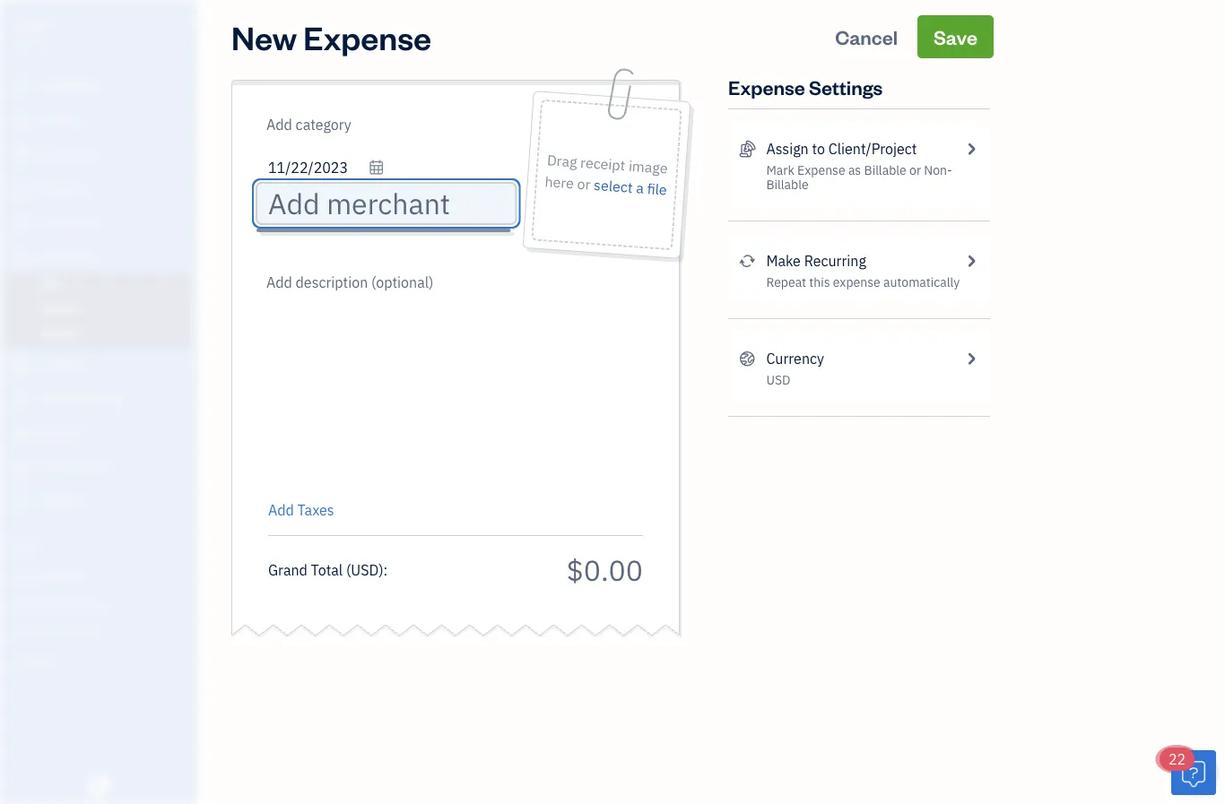 Task type: vqa. For each thing, say whether or not it's contained in the screenshot.
"OR" in the Visit Our Help Centre Or Browse Top Categories Below
no



Task type: locate. For each thing, give the bounding box(es) containing it.
1 horizontal spatial billable
[[865, 162, 907, 179]]

1 chevronright image from the top
[[963, 138, 980, 160]]

usd right total on the left of page
[[351, 561, 379, 580]]

drag
[[547, 151, 578, 172]]

items and services image
[[13, 597, 192, 611]]

usd down currency
[[767, 372, 791, 389]]

invoice image
[[12, 180, 33, 198]]

or for drag receipt image here or
[[577, 174, 591, 194]]

1 horizontal spatial usd
[[767, 372, 791, 389]]

bank connections image
[[13, 626, 192, 640]]

or left non-
[[910, 162, 922, 179]]

Date in MM/DD/YYYY format text field
[[268, 158, 385, 177]]

chart image
[[12, 459, 33, 477]]

expense for new expense
[[304, 15, 432, 58]]

owner
[[14, 36, 47, 50]]

currency
[[767, 350, 825, 368]]

here
[[544, 172, 575, 193]]

Category text field
[[267, 114, 420, 136]]

or for mark expense as billable or non- billable
[[910, 162, 922, 179]]

0 vertical spatial expense
[[304, 15, 432, 58]]

expense image
[[12, 249, 33, 267]]

1 vertical spatial chevronright image
[[963, 348, 980, 370]]

non-
[[925, 162, 953, 179]]

or inside drag receipt image here or
[[577, 174, 591, 194]]

expense
[[304, 15, 432, 58], [729, 74, 806, 100], [798, 162, 846, 179]]

select
[[594, 176, 634, 197]]

make recurring
[[767, 252, 867, 271]]

add
[[268, 501, 294, 520]]

1 horizontal spatial or
[[910, 162, 922, 179]]

expense inside mark expense as billable or non- billable
[[798, 162, 846, 179]]

or
[[910, 162, 922, 179], [577, 174, 591, 194]]

repeat this expense automatically
[[767, 274, 960, 291]]

repeat
[[767, 274, 807, 291]]

taxes
[[298, 501, 334, 520]]

or inside mark expense as billable or non- billable
[[910, 162, 922, 179]]

total
[[311, 561, 343, 580]]

client/project
[[829, 140, 918, 158]]

report image
[[12, 494, 33, 512]]

Description text field
[[259, 272, 634, 487]]

add taxes
[[268, 501, 334, 520]]

make
[[767, 252, 801, 271]]

or right here
[[577, 174, 591, 194]]

Amount (USD) text field
[[566, 551, 643, 589]]

1 vertical spatial expense
[[729, 74, 806, 100]]

chevronright image
[[963, 138, 980, 160], [963, 348, 980, 370]]

resource center badge image
[[1172, 751, 1217, 796]]

billable
[[865, 162, 907, 179], [767, 176, 809, 193]]

0 vertical spatial chevronright image
[[963, 138, 980, 160]]

a
[[636, 178, 645, 198]]

2 chevronright image from the top
[[963, 348, 980, 370]]

2 vertical spatial expense
[[798, 162, 846, 179]]

mark expense as billable or non- billable
[[767, 162, 953, 193]]

billable down client/project
[[865, 162, 907, 179]]

apple
[[14, 16, 53, 35]]

grand
[[268, 561, 308, 580]]

apps image
[[13, 539, 192, 554]]

image
[[628, 156, 669, 178]]

usd
[[767, 372, 791, 389], [351, 561, 379, 580]]

billable down assign
[[767, 176, 809, 193]]

1 vertical spatial usd
[[351, 561, 379, 580]]

team members image
[[13, 568, 192, 582]]

drag receipt image here or
[[544, 151, 669, 194]]

0 horizontal spatial or
[[577, 174, 591, 194]]

chevronright image for assign to client/project
[[963, 138, 980, 160]]

0 vertical spatial usd
[[767, 372, 791, 389]]

grand total ( usd ):
[[268, 561, 388, 580]]



Task type: describe. For each thing, give the bounding box(es) containing it.
0 horizontal spatial billable
[[767, 176, 809, 193]]

main element
[[0, 0, 242, 805]]

22
[[1169, 751, 1187, 770]]

mark
[[767, 162, 795, 179]]

settings image
[[13, 654, 192, 669]]

automatically
[[884, 274, 960, 291]]

as
[[849, 162, 862, 179]]

to
[[813, 140, 826, 158]]

select a file button
[[593, 174, 668, 201]]

recurring
[[805, 252, 867, 271]]

cancel button
[[820, 15, 915, 58]]

new expense
[[232, 15, 432, 58]]

apple owner
[[14, 16, 53, 50]]

refresh image
[[739, 250, 756, 272]]

expense for mark expense as billable or non- billable
[[798, 162, 846, 179]]

settings
[[809, 74, 883, 100]]

freshbooks image
[[84, 776, 113, 798]]

add taxes button
[[268, 500, 334, 521]]

22 button
[[1160, 748, 1217, 796]]

money image
[[12, 425, 33, 443]]

file
[[647, 179, 668, 199]]

(
[[346, 561, 351, 580]]

select a file
[[594, 176, 668, 199]]

payment image
[[12, 214, 33, 232]]

chevronright image
[[963, 250, 980, 272]]

expensesrebilling image
[[739, 138, 756, 160]]

chevronright image for currency
[[963, 348, 980, 370]]

Merchant text field
[[268, 186, 514, 222]]

):
[[379, 561, 388, 580]]

save
[[934, 24, 978, 49]]

assign
[[767, 140, 809, 158]]

assign to client/project
[[767, 140, 918, 158]]

project image
[[12, 357, 33, 375]]

cancel
[[836, 24, 898, 49]]

expense settings
[[729, 74, 883, 100]]

currencyandlanguage image
[[739, 348, 756, 370]]

dashboard image
[[12, 78, 33, 96]]

this
[[810, 274, 831, 291]]

new
[[232, 15, 297, 58]]

timer image
[[12, 391, 33, 409]]

client image
[[12, 112, 33, 130]]

save button
[[918, 15, 994, 58]]

expense
[[834, 274, 881, 291]]

0 horizontal spatial usd
[[351, 561, 379, 580]]

estimate image
[[12, 146, 33, 164]]

receipt
[[580, 153, 626, 175]]



